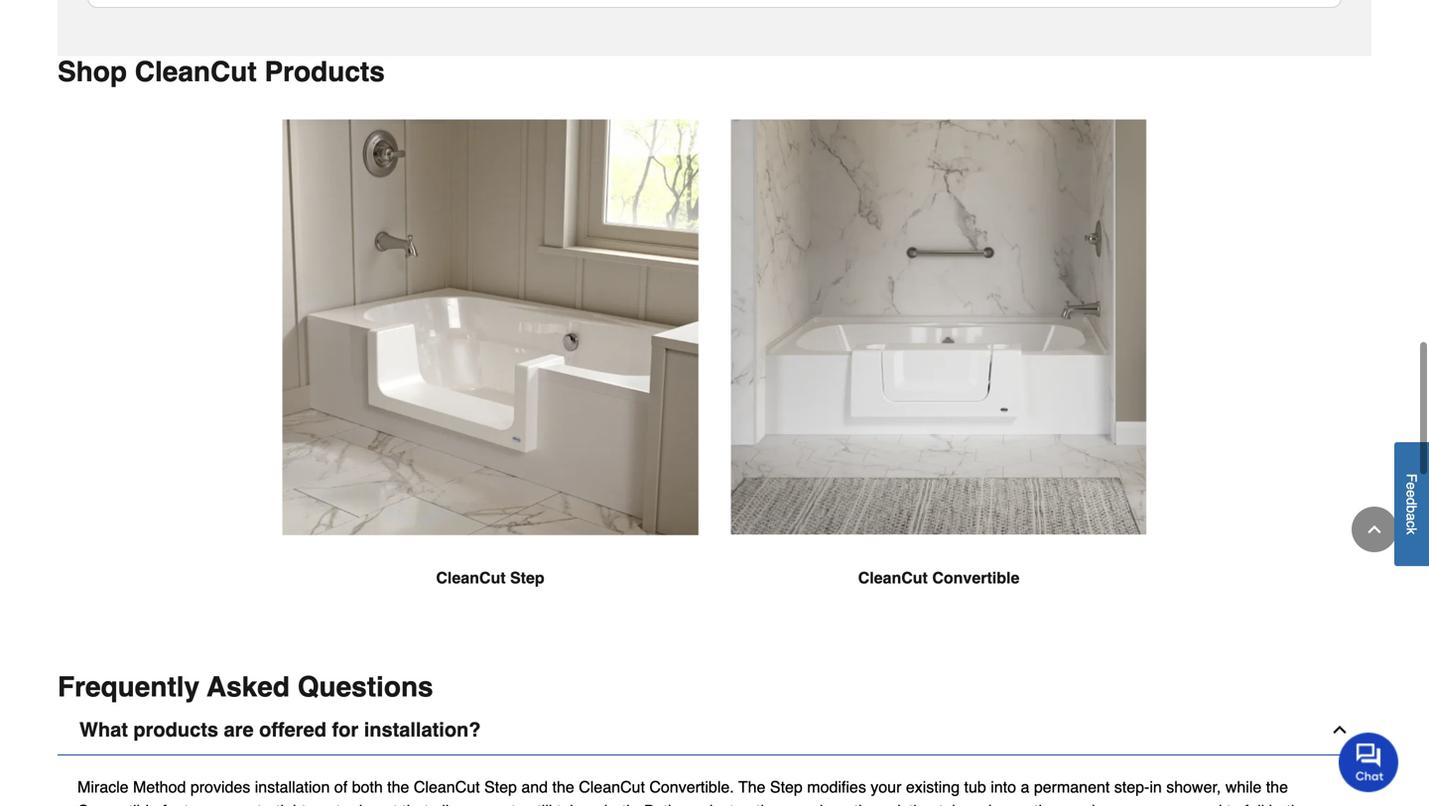 Task type: describe. For each thing, give the bounding box(es) containing it.
save
[[996, 802, 1030, 807]]

cleancut convertible
[[858, 569, 1020, 587]]

scroll to top element
[[1352, 507, 1397, 553]]

product
[[681, 802, 734, 807]]

asked
[[207, 672, 290, 704]]

frequently asked questions
[[58, 672, 433, 704]]

what products are offered for installation?
[[79, 719, 481, 742]]

that
[[402, 802, 429, 807]]

0 vertical spatial existing
[[906, 778, 960, 797]]

what
[[79, 719, 128, 742]]

1 horizontal spatial and
[[965, 802, 992, 807]]

while
[[1225, 778, 1262, 797]]

chevron up image inside "what products are offered for installation?" button
[[1330, 720, 1350, 740]]

watertight
[[237, 802, 306, 807]]

a right take
[[591, 802, 600, 807]]

a tub with a cleancut convertible water-tight insert, allowing a transition from shower to bath. image
[[730, 120, 1147, 579]]

cleancut convertible link
[[730, 120, 1147, 638]]

1 horizontal spatial convertible
[[932, 569, 1020, 587]]

a down provides
[[224, 802, 233, 807]]

provides
[[190, 778, 250, 797]]

bath.
[[604, 802, 640, 807]]

are
[[224, 719, 254, 742]]

the right while
[[1266, 778, 1288, 797]]

d
[[1404, 498, 1420, 506]]

full
[[1244, 802, 1265, 807]]

take
[[557, 802, 587, 807]]

method
[[133, 778, 186, 797]]

miracle method provides installation of both the cleancut step and the cleancut convertible. the step modifies your existing tub into a permanent step-in shower, while the convertible features a watertight center insert that allows you to still take a bath. both product options work on the existing tub and save time and money compared to full bat
[[77, 778, 1300, 807]]

cleancut step link
[[282, 120, 699, 638]]

0 vertical spatial tub
[[964, 778, 986, 797]]

in
[[1150, 778, 1162, 797]]

still
[[529, 802, 552, 807]]

0 horizontal spatial and
[[521, 778, 548, 797]]

shower,
[[1166, 778, 1221, 797]]

of
[[334, 778, 347, 797]]

installation?
[[364, 719, 481, 742]]

step-
[[1114, 778, 1150, 797]]

the up take
[[552, 778, 574, 797]]

modifies
[[807, 778, 866, 797]]

your
[[871, 778, 902, 797]]

for
[[332, 719, 358, 742]]

convertible.
[[649, 778, 734, 797]]

a up save
[[1021, 778, 1030, 797]]

products
[[133, 719, 218, 742]]

f e e d b a c k
[[1404, 474, 1420, 535]]

both
[[352, 778, 383, 797]]

features
[[162, 802, 220, 807]]

the up that
[[387, 778, 409, 797]]

insert
[[359, 802, 398, 807]]

you
[[482, 802, 507, 807]]



Task type: locate. For each thing, give the bounding box(es) containing it.
e up b
[[1404, 490, 1420, 498]]

tub
[[964, 778, 986, 797], [939, 802, 961, 807]]

1 to from the left
[[512, 802, 525, 807]]

and up still
[[521, 778, 548, 797]]

center
[[310, 802, 355, 807]]

1 vertical spatial existing
[[881, 802, 934, 807]]

and down permanent
[[1069, 802, 1095, 807]]

f e e d b a c k button
[[1394, 442, 1429, 567]]

installation
[[255, 778, 330, 797]]

e
[[1404, 482, 1420, 490], [1404, 490, 1420, 498]]

existing
[[906, 778, 960, 797], [881, 802, 934, 807]]

offered
[[259, 719, 326, 742]]

shop cleancut products
[[58, 56, 385, 88]]

existing right your
[[906, 778, 960, 797]]

e up d
[[1404, 482, 1420, 490]]

both
[[644, 802, 677, 807]]

to left still
[[512, 802, 525, 807]]

miracle
[[77, 778, 129, 797]]

on
[[832, 802, 850, 807]]

1 vertical spatial tub
[[939, 802, 961, 807]]

cleancut step
[[436, 569, 545, 587]]

a cleancut step giving a tub step-in and walk-through access to convert it to a walk-in-shower. image
[[282, 120, 699, 536]]

frequently
[[58, 672, 200, 704]]

0 horizontal spatial to
[[512, 802, 525, 807]]

a up k on the right of page
[[1404, 513, 1420, 521]]

0 horizontal spatial tub
[[939, 802, 961, 807]]

work
[[794, 802, 828, 807]]

convertible inside miracle method provides installation of both the cleancut step and the cleancut convertible. the step modifies your existing tub into a permanent step-in shower, while the convertible features a watertight center insert that allows you to still take a bath. both product options work on the existing tub and save time and money compared to full bat
[[77, 802, 158, 807]]

1 horizontal spatial to
[[1227, 802, 1240, 807]]

time
[[1034, 802, 1064, 807]]

chevron up image inside scroll to top element
[[1365, 520, 1384, 540]]

chat invite button image
[[1339, 733, 1399, 793]]

the
[[738, 778, 766, 797]]

money
[[1100, 802, 1147, 807]]

0 horizontal spatial convertible
[[77, 802, 158, 807]]

1 vertical spatial convertible
[[77, 802, 158, 807]]

tub left into
[[964, 778, 986, 797]]

0 horizontal spatial chevron up image
[[1330, 720, 1350, 740]]

0 vertical spatial convertible
[[932, 569, 1020, 587]]

b
[[1404, 506, 1420, 513]]

convertible
[[932, 569, 1020, 587], [77, 802, 158, 807]]

chevron up image
[[1365, 520, 1384, 540], [1330, 720, 1350, 740]]

shop
[[58, 56, 127, 88]]

and
[[521, 778, 548, 797], [965, 802, 992, 807], [1069, 802, 1095, 807]]

1 vertical spatial chevron up image
[[1330, 720, 1350, 740]]

compared
[[1152, 802, 1222, 807]]

1 horizontal spatial chevron up image
[[1365, 520, 1384, 540]]

2 e from the top
[[1404, 490, 1420, 498]]

tub left save
[[939, 802, 961, 807]]

questions
[[297, 672, 433, 704]]

c
[[1404, 521, 1420, 528]]

a
[[1404, 513, 1420, 521], [1021, 778, 1030, 797], [224, 802, 233, 807], [591, 802, 600, 807]]

k
[[1404, 528, 1420, 535]]

1 horizontal spatial tub
[[964, 778, 986, 797]]

the
[[387, 778, 409, 797], [552, 778, 574, 797], [1266, 778, 1288, 797], [854, 802, 876, 807]]

2 horizontal spatial and
[[1069, 802, 1095, 807]]

f
[[1404, 474, 1420, 482]]

0 vertical spatial chevron up image
[[1365, 520, 1384, 540]]

1 e from the top
[[1404, 482, 1420, 490]]

permanent
[[1034, 778, 1110, 797]]

to down while
[[1227, 802, 1240, 807]]

and down into
[[965, 802, 992, 807]]

step
[[510, 569, 545, 587], [484, 778, 517, 797], [770, 778, 803, 797]]

cleancut
[[135, 56, 257, 88], [436, 569, 506, 587], [858, 569, 928, 587], [414, 778, 480, 797], [579, 778, 645, 797]]

what products are offered for installation? button
[[58, 706, 1372, 756]]

a inside button
[[1404, 513, 1420, 521]]

2 to from the left
[[1227, 802, 1240, 807]]

options
[[738, 802, 790, 807]]

products
[[264, 56, 385, 88]]

existing down your
[[881, 802, 934, 807]]

the right on
[[854, 802, 876, 807]]

allows
[[433, 802, 477, 807]]

into
[[991, 778, 1016, 797]]

to
[[512, 802, 525, 807], [1227, 802, 1240, 807]]



Task type: vqa. For each thing, say whether or not it's contained in the screenshot.
Step
yes



